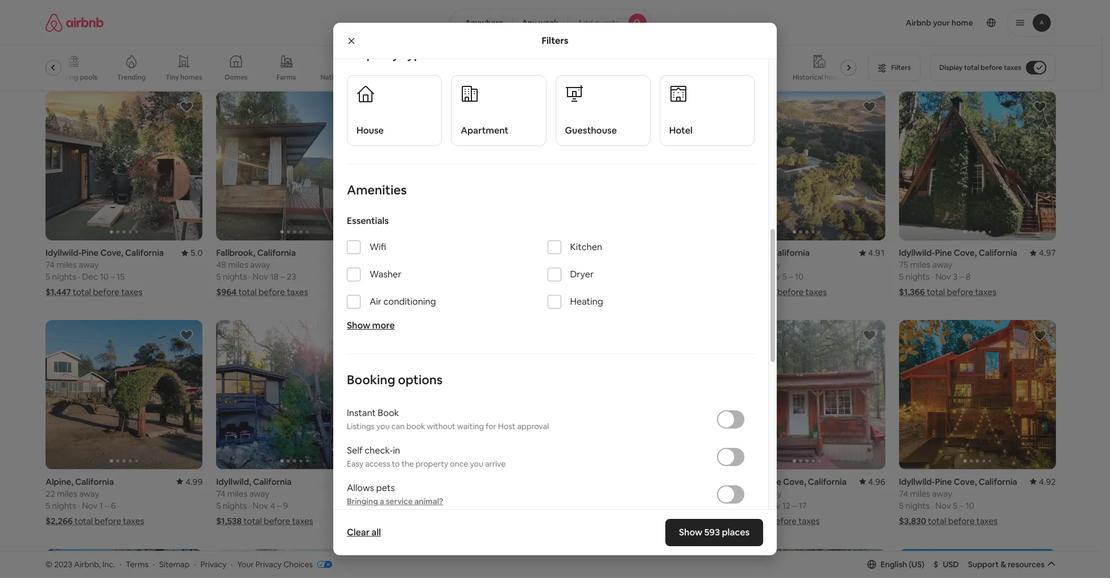 Task type: vqa. For each thing, say whether or not it's contained in the screenshot.
away inside the Idyllwild-Pine Cove, California 74 miles away 5 nights · Dec 10 – 15 $1,447 total before taxes
yes



Task type: locate. For each thing, give the bounding box(es) containing it.
homes for historical homes
[[825, 73, 846, 82]]

1 vertical spatial 4.92 out of 5 average rating image
[[1030, 476, 1056, 487]]

miles up the "$485"
[[739, 488, 760, 499]]

air conditioning
[[370, 296, 436, 308]]

idyllwild- up the $3,830
[[899, 476, 935, 487]]

4.99 out of 5 average rating image
[[176, 476, 203, 487]]

4.99 left the idyllwild,
[[185, 476, 203, 487]]

nov inside idyllwild-pine cove, california 74 miles away 5 nights · nov 5 – 10 $3,830 total before taxes
[[936, 500, 951, 511]]

idyllwild-pine cove, california 76 miles away 5 nights · nov 5 – 10
[[387, 476, 505, 511]]

0 horizontal spatial 15
[[116, 272, 125, 282]]

1 descanso, from the left
[[558, 248, 599, 258]]

california inside idyllwild-pine cove, california 75 miles away 5 nights · nov 3 – 8 $1,366 total before taxes
[[979, 248, 1017, 258]]

show for show 593 places
[[679, 527, 702, 539]]

support & resources button
[[968, 559, 1056, 570]]

mar
[[594, 500, 609, 511]]

0 horizontal spatial add to wishlist: julian, california image
[[180, 558, 193, 571]]

add to wishlist: idyllwild-pine cove, california image for 4.97
[[1033, 100, 1047, 114]]

3
[[953, 272, 958, 282]]

countryside
[[535, 73, 574, 82]]

cove, inside idyllwild-pine cove, california 76 miles away 5 nights · nov 9 – 14 $1,867 total before taxes
[[100, 19, 123, 30]]

temecula,
[[728, 19, 769, 30], [728, 248, 769, 258]]

nights up the $3,830
[[906, 500, 930, 511]]

· inside idyllwild-pine cove, california 76 miles away 5 nights · nov 5 – 10
[[420, 500, 422, 511]]

idyllwild-
[[45, 19, 82, 30], [45, 248, 82, 258], [899, 248, 935, 258], [387, 476, 423, 487], [728, 476, 764, 487], [899, 476, 935, 487]]

amazing
[[50, 73, 78, 82]]

0 horizontal spatial ramona, california
[[387, 19, 462, 30]]

4.96 out of 5 average rating image
[[859, 476, 885, 487]]

nights inside descanso, california 33 miles away 5 nights · $685 total before taxes
[[564, 272, 588, 282]]

4.94
[[356, 19, 373, 30]]

week
[[538, 18, 559, 28]]

dec
[[800, 43, 815, 54], [82, 272, 98, 282]]

taxes inside 5 nights · nov 14 – 19 $1,489 total before taxes
[[292, 58, 314, 69]]

1 horizontal spatial 4.99
[[356, 248, 373, 258]]

2 temecula, from the top
[[728, 248, 769, 258]]

cove, for idyllwild-pine cove, california 75 miles away 5 nights · nov 3 – 8 $1,366 total before taxes
[[954, 248, 977, 258]]

1 horizontal spatial 15
[[611, 500, 619, 511]]

4.99 up washer
[[356, 248, 373, 258]]

$
[[934, 559, 938, 570]]

0 vertical spatial 4.92 out of 5 average rating image
[[688, 19, 715, 30]]

– inside the idyllwild-pine cove, california 74 miles away 5 nights · nov 12 – 17 $485 total before taxes
[[792, 500, 797, 511]]

1 horizontal spatial homes
[[825, 73, 846, 82]]

1 14 from the left
[[112, 43, 121, 53]]

none search field containing anywhere
[[451, 9, 651, 36]]

15 inside idyllwild-pine cove, california 74 miles away 5 nights · dec 10 – 15 $1,447 total before taxes
[[116, 272, 125, 282]]

0 horizontal spatial 14
[[112, 43, 121, 53]]

taxes inside the aguanga, california 56 miles away 5 nights $970 total before taxes
[[628, 58, 649, 69]]

you down book
[[376, 422, 390, 432]]

9 for –
[[283, 500, 288, 511]]

4.99 out of 5 average rating image
[[347, 248, 373, 258]]

idyllwild- inside idyllwild-pine cove, california 74 miles away 5 nights · nov 5 – 10 $3,830 total before taxes
[[899, 476, 935, 487]]

1 vertical spatial temecula,
[[728, 248, 769, 258]]

76 for idyllwild-pine cove, california 76 miles away 5 nights · nov 5 – 10
[[387, 488, 396, 499]]

0 vertical spatial 76
[[45, 31, 55, 42]]

taxes inside "button"
[[1004, 63, 1021, 72]]

$964 down the 48 in the top of the page
[[216, 287, 237, 298]]

2 $964 from the left
[[387, 287, 407, 298]]

california inside the aguanga, california 56 miles away 5 nights $970 total before taxes
[[598, 19, 637, 30]]

temecula, up the 54
[[728, 19, 769, 30]]

· inside idyllwild-pine cove, california 74 miles away 5 nights · dec 10 – 15 $1,447 total before taxes
[[78, 272, 80, 282]]

nights up $2,266
[[52, 500, 76, 511]]

22
[[45, 488, 55, 499]]

1 ramona, from the left
[[387, 19, 422, 30]]

nights up $1,538
[[223, 500, 247, 511]]

apartment
[[461, 125, 509, 137]]

5 inside the temecula, california 51 miles away nov 5 – 10 total before taxes
[[782, 272, 787, 282]]

approval
[[517, 422, 549, 432]]

privacy right your
[[256, 559, 282, 570]]

1 vertical spatial 76
[[387, 488, 396, 499]]

california inside descanso, california 36 miles away 5 nights $964 total before taxes
[[430, 248, 469, 258]]

0 horizontal spatial 4.92 out of 5 average rating image
[[688, 19, 715, 30]]

nights down 36 at the left
[[393, 272, 418, 282]]

descanso, inside descanso, california 36 miles away 5 nights $964 total before taxes
[[387, 248, 428, 258]]

show 593 places
[[679, 527, 750, 539]]

0 horizontal spatial descanso,
[[387, 248, 428, 258]]

76 right the a
[[387, 488, 396, 499]]

9 inside idyllwild-pine cove, california 76 miles away 5 nights · nov 9 – 14 $1,867 total before taxes
[[99, 43, 104, 53]]

show left more
[[347, 320, 370, 332]]

– inside alpine, california 22 miles away 5 nights · nov 1 – 6 $2,266 total before taxes
[[105, 500, 109, 511]]

privacy left your
[[200, 559, 227, 570]]

california inside the idyllwild-pine cove, california 74 miles away 5 nights · nov 12 – 17 $485 total before taxes
[[808, 476, 847, 487]]

2 horizontal spatial show
[[679, 527, 702, 539]]

0 horizontal spatial 4.99
[[185, 476, 203, 487]]

1 vertical spatial 5.0
[[190, 248, 203, 258]]

2 ramona, from the left
[[899, 19, 934, 30]]

idyllwild- up $1,867 on the top of the page
[[45, 19, 82, 30]]

$964 down washer
[[387, 287, 407, 298]]

clear
[[347, 527, 370, 539]]

0 vertical spatial temecula,
[[728, 19, 769, 30]]

2 descanso, from the left
[[387, 248, 428, 258]]

nights up the "$485"
[[735, 500, 759, 511]]

4.99 for alpine, california 22 miles away 5 nights · nov 1 – 6 $2,266 total before taxes
[[185, 476, 203, 487]]

taxes inside the temecula, california 51 miles away nov 5 – 10 total before taxes
[[806, 287, 827, 298]]

to
[[392, 459, 400, 469]]

amazing pools
[[50, 73, 97, 82]]

you inside self check-in easy access to the property once you arrive
[[470, 459, 483, 469]]

1 horizontal spatial 4.92 out of 5 average rating image
[[1030, 476, 1056, 487]]

© 2023 airbnb, inc. ·
[[45, 559, 121, 570]]

before inside idyllwild-pine cove, california 74 miles away 5 nights · nov 5 – 10 $3,830 total before taxes
[[948, 516, 975, 526]]

homes for tiny homes
[[180, 73, 202, 82]]

10 inside idyllwild-pine cove, california 76 miles away 5 nights · nov 5 – 10
[[453, 500, 462, 511]]

terms link
[[126, 559, 148, 570]]

lakefront
[[593, 73, 624, 82]]

profile element
[[665, 0, 1056, 45]]

0 vertical spatial 5.0
[[532, 19, 544, 30]]

5.0 out of 5 average rating image
[[523, 19, 544, 30]]

4.91 out of 5 average rating image
[[859, 248, 885, 258]]

add to wishlist: julian, california image
[[863, 558, 876, 571]]

74 up $1,447
[[45, 260, 55, 270]]

74 up the $3,830
[[899, 488, 908, 499]]

0 horizontal spatial you
[[376, 422, 390, 432]]

away inside idyllwild-pine cove, california 76 miles away 5 nights · nov 9 – 14 $1,867 total before taxes
[[79, 31, 99, 42]]

$964
[[216, 287, 237, 298], [387, 287, 407, 298]]

0 horizontal spatial homes
[[180, 73, 202, 82]]

nights right the a
[[393, 500, 418, 511]]

wifi
[[370, 241, 386, 253]]

easy
[[347, 459, 363, 469]]

miles right 36 at the left
[[399, 260, 419, 270]]

before
[[93, 58, 120, 69], [599, 58, 626, 69], [264, 58, 291, 69], [434, 58, 460, 69], [776, 58, 802, 69], [947, 58, 973, 69], [981, 63, 1002, 72], [93, 287, 119, 298], [600, 287, 626, 298], [259, 287, 285, 298], [429, 287, 456, 298], [777, 287, 804, 298], [947, 287, 973, 298], [95, 516, 121, 526], [264, 516, 290, 526], [770, 516, 797, 526], [948, 516, 975, 526]]

once
[[450, 459, 468, 469]]

76 up $1,867 on the top of the page
[[45, 31, 55, 42]]

aguanga, california 56 miles away 5 nights $970 total before taxes
[[558, 19, 649, 69]]

california inside the temecula, california 51 miles away nov 5 – 10 total before taxes
[[771, 248, 810, 258]]

before inside fallbrook, california 48 miles away 5 nights · nov 18 – 23 $964 total before taxes
[[259, 287, 285, 298]]

1 temecula, from the top
[[728, 19, 769, 30]]

anywhere
[[465, 18, 503, 28]]

1 horizontal spatial privacy
[[256, 559, 282, 570]]

nov inside alpine, california 22 miles away 5 nights · nov 1 – 6 $2,266 total before taxes
[[82, 500, 98, 511]]

miles inside descanso, california 36 miles away 5 nights $964 total before taxes
[[399, 260, 419, 270]]

1 vertical spatial 15
[[611, 500, 619, 511]]

group
[[45, 45, 861, 90], [45, 92, 203, 241], [216, 92, 530, 241], [387, 92, 544, 241], [558, 92, 715, 241], [728, 92, 885, 241], [899, 92, 1056, 241], [45, 320, 203, 470], [216, 320, 373, 470], [387, 320, 544, 470], [558, 320, 715, 470], [728, 320, 885, 470], [899, 320, 1056, 470], [45, 549, 203, 578], [216, 549, 373, 578], [387, 549, 544, 578], [558, 549, 715, 578], [728, 549, 885, 578], [899, 549, 1056, 578]]

ramona, california up type
[[387, 19, 462, 30]]

ramona, california for $1,088
[[899, 19, 974, 30]]

before inside "button"
[[981, 63, 1002, 72]]

ramona, for $2,153
[[387, 19, 422, 30]]

None search field
[[451, 9, 651, 36]]

4.92 for ramona, california
[[1039, 19, 1056, 30]]

cove, for idyllwild-pine cove, california 76 miles away 5 nights · nov 5 – 10
[[442, 476, 465, 487]]

nov inside idyllwild-pine cove, california 76 miles away 5 nights · nov 5 – 10
[[423, 500, 439, 511]]

idyllwild- for idyllwild-pine cove, california 75 miles away 5 nights · nov 3 – 8 $1,366 total before taxes
[[899, 248, 935, 258]]

1 horizontal spatial descanso,
[[558, 248, 599, 258]]

show left 593
[[679, 527, 702, 539]]

1 horizontal spatial 76
[[387, 488, 396, 499]]

ramona,
[[387, 19, 422, 30], [899, 19, 934, 30]]

miles up the $3,830
[[910, 488, 930, 499]]

nights up $1,489
[[223, 43, 247, 54]]

1 horizontal spatial dec
[[800, 43, 815, 54]]

dec inside idyllwild-pine cove, california 74 miles away 5 nights · dec 10 – 15 $1,447 total before taxes
[[82, 272, 98, 282]]

privacy
[[200, 559, 227, 570], [256, 559, 282, 570]]

0 horizontal spatial 5.0
[[190, 248, 203, 258]]

instant book listings you can book without waiting for host approval
[[347, 407, 549, 432]]

miles up $1,447
[[56, 260, 77, 270]]

before inside idyllwild-pine cove, california 75 miles away 5 nights · nov 3 – 8 $1,366 total before taxes
[[947, 287, 973, 298]]

away inside idyllwild-pine cove, california 75 miles away 5 nights · nov 3 – 8 $1,366 total before taxes
[[932, 260, 952, 270]]

temecula, up 51
[[728, 248, 769, 258]]

property
[[347, 46, 399, 62]]

homes
[[825, 73, 846, 82], [180, 73, 202, 82]]

idyllwild- up 75
[[899, 248, 935, 258]]

1 vertical spatial 4.99
[[185, 476, 203, 487]]

74 up the "$485"
[[728, 488, 737, 499]]

california inside fallbrook, california 48 miles away 5 nights · nov 18 – 23 $964 total before taxes
[[257, 248, 296, 258]]

total inside "button"
[[964, 63, 979, 72]]

miles inside idyllwild-pine cove, california 76 miles away 5 nights · nov 9 – 14 $1,867 total before taxes
[[57, 31, 77, 42]]

1 horizontal spatial ramona, california
[[899, 19, 974, 30]]

0 vertical spatial dec
[[800, 43, 815, 54]]

– inside 5 nights · nov 25 – 30 $1,088 total before taxes
[[964, 43, 969, 54]]

descanso,
[[558, 248, 599, 258], [387, 248, 428, 258]]

0 horizontal spatial 9
[[99, 43, 104, 53]]

0 horizontal spatial 76
[[45, 31, 55, 42]]

idyllwild- inside the idyllwild-pine cove, california 74 miles away 5 nights · nov 12 – 17 $485 total before taxes
[[728, 476, 764, 487]]

2 14 from the left
[[270, 43, 279, 54]]

waiting
[[457, 422, 484, 432]]

1 horizontal spatial 14
[[270, 43, 279, 54]]

1 vertical spatial show
[[524, 509, 545, 520]]

$964 inside descanso, california 36 miles away 5 nights $964 total before taxes
[[387, 287, 407, 298]]

0 horizontal spatial show
[[347, 320, 370, 332]]

descanso, up 33
[[558, 248, 599, 258]]

add to wishlist: idyllwild-pine cove, california image
[[180, 100, 193, 114]]

1 $964 from the left
[[216, 287, 237, 298]]

· inside 5 nights · nov 14 – 19 $1,489 total before taxes
[[249, 43, 251, 54]]

temecula, inside temecula, california 54 miles away nov 27 – dec 2 $3,341 total before taxes
[[728, 19, 769, 30]]

0 vertical spatial 9
[[99, 43, 104, 53]]

nights up $1,867 on the top of the page
[[52, 43, 76, 53]]

nights up $685 on the right of page
[[564, 272, 588, 282]]

idyllwild- for idyllwild-pine cove, california 74 miles away 5 nights · nov 5 – 10 $3,830 total before taxes
[[899, 476, 935, 487]]

0 horizontal spatial ramona,
[[387, 19, 422, 30]]

house
[[357, 125, 384, 137]]

nights up $1,088
[[906, 43, 930, 54]]

play
[[652, 73, 665, 82]]

clear all
[[347, 527, 381, 539]]

ramona, california up 25
[[899, 19, 974, 30]]

more
[[372, 320, 395, 332]]

away inside idyllwild-pine cove, california 76 miles away 5 nights · nov 5 – 10
[[420, 488, 441, 499]]

ramona, california
[[387, 19, 462, 30], [899, 19, 974, 30]]

show inside button
[[524, 509, 545, 520]]

5 inside the idyllwild-pine cove, california 74 miles away 5 nights · nov 12 – 17 $485 total before taxes
[[728, 500, 733, 511]]

miles right 33
[[569, 260, 589, 270]]

descanso, up 36 at the left
[[387, 248, 428, 258]]

0 vertical spatial you
[[376, 422, 390, 432]]

1 horizontal spatial show
[[524, 509, 545, 520]]

nights up $1,447
[[52, 272, 76, 282]]

miles down the idyllwild,
[[227, 488, 247, 499]]

cove, inside idyllwild-pine cove, california 75 miles away 5 nights · nov 3 – 8 $1,366 total before taxes
[[954, 248, 977, 258]]

nights up $1,366
[[906, 272, 930, 282]]

total
[[73, 58, 91, 69], [579, 58, 598, 69], [244, 58, 262, 69], [413, 58, 432, 69], [756, 58, 774, 69], [927, 58, 945, 69], [964, 63, 979, 72], [73, 287, 91, 298], [579, 287, 598, 298], [238, 287, 257, 298], [409, 287, 427, 298], [757, 287, 775, 298], [927, 287, 945, 298], [75, 516, 93, 526], [244, 516, 262, 526], [750, 516, 768, 526], [928, 516, 946, 526]]

nights inside 5 nights · nov 25 – 30 $1,088 total before taxes
[[906, 43, 930, 54]]

usd
[[943, 559, 959, 570]]

1 horizontal spatial ramona,
[[899, 19, 934, 30]]

total inside temecula, california 54 miles away nov 27 – dec 2 $3,341 total before taxes
[[756, 58, 774, 69]]

miles right the pets at the left of page
[[398, 488, 419, 499]]

5 inside fallbrook, california 48 miles away 5 nights · nov 18 – 23 $964 total before taxes
[[216, 272, 221, 282]]

total inside 5 nights · nov 14 – 19 $1,489 total before taxes
[[244, 58, 262, 69]]

ramona, up type
[[387, 19, 422, 30]]

fallbrook,
[[216, 248, 255, 258]]

cove, inside idyllwild-pine cove, california 74 miles away 5 nights · dec 10 – 15 $1,447 total before taxes
[[100, 248, 123, 258]]

74 down the idyllwild,
[[216, 488, 225, 499]]

pine inside idyllwild-pine cove, california 74 miles away 5 nights · dec 10 – 15 $1,447 total before taxes
[[82, 248, 99, 258]]

2 vertical spatial show
[[679, 527, 702, 539]]

17
[[799, 500, 807, 511]]

alpine, california 22 miles away 5 nights · nov 1 – 6 $2,266 total before taxes
[[45, 476, 144, 526]]

2 ramona, california from the left
[[899, 19, 974, 30]]

trending
[[117, 73, 146, 82]]

show for show more
[[347, 320, 370, 332]]

4.97
[[1039, 248, 1056, 258]]

idyllwild, california 74 miles away 5 nights · nov 4 – 9 $1,538 total before taxes
[[216, 476, 313, 526]]

miles down alpine,
[[57, 488, 77, 499]]

add to wishlist: julian, california image down 593
[[692, 558, 706, 571]]

1 ramona, california from the left
[[387, 19, 462, 30]]

add to wishlist: idyllwild-pine cove, california image for 4.96
[[863, 329, 876, 343]]

tiny homes
[[166, 73, 202, 82]]

– inside idyllwild-pine cove, california 76 miles away 5 nights · nov 5 – 10
[[447, 500, 452, 511]]

74 inside idyllwild-pine cove, california 74 miles away 5 nights · dec 10 – 15 $1,447 total before taxes
[[45, 260, 55, 270]]

1 horizontal spatial add to wishlist: julian, california image
[[692, 558, 706, 571]]

$1,366
[[899, 287, 925, 298]]

add to wishlist: julian, california image left privacy link
[[180, 558, 193, 571]]

5.0
[[532, 19, 544, 30], [190, 248, 203, 258]]

homes right historical
[[825, 73, 846, 82]]

5 nights · nov 25 – 30 $1,088 total before taxes
[[899, 43, 997, 69]]

56
[[558, 31, 567, 42]]

homes right tiny
[[180, 73, 202, 82]]

show
[[347, 320, 370, 332], [524, 509, 545, 520], [679, 527, 702, 539]]

add to wishlist: julian, california image
[[180, 558, 193, 571], [692, 558, 706, 571]]

before inside alpine, california 22 miles away 5 nights · nov 1 – 6 $2,266 total before taxes
[[95, 516, 121, 526]]

pine for idyllwild-pine cove, california 74 miles away 5 nights · dec 10 – 15 $1,447 total before taxes
[[82, 248, 99, 258]]

tiny
[[166, 73, 179, 82]]

hotel
[[669, 125, 693, 137]]

before inside 5 nights · nov 25 – 30 $1,088 total before taxes
[[947, 58, 973, 69]]

5 inside descanso, california 36 miles away 5 nights $964 total before taxes
[[387, 272, 392, 282]]

0 horizontal spatial privacy
[[200, 559, 227, 570]]

show map
[[524, 509, 563, 520]]

$3,341
[[728, 58, 754, 69]]

cove, inside idyllwild-pine cove, california 76 miles away 5 nights · nov 5 – 10
[[442, 476, 465, 487]]

places
[[722, 527, 750, 539]]

miles right the 54
[[740, 31, 760, 42]]

any week button
[[512, 9, 568, 36]]

ramona, california for $2,153
[[387, 19, 462, 30]]

nights down the 48 in the top of the page
[[223, 272, 247, 282]]

miles down 'aguanga,'
[[569, 31, 590, 42]]

miles right 75
[[910, 260, 930, 270]]

taxes inside alpine, california 22 miles away 5 nights · nov 1 – 6 $2,266 total before taxes
[[123, 516, 144, 526]]

1 horizontal spatial you
[[470, 459, 483, 469]]

nights inside idyllwild-pine cove, california 74 miles away 5 nights · dec 10 – 15 $1,447 total before taxes
[[52, 272, 76, 282]]

ramona, up $1,088
[[899, 19, 934, 30]]

9
[[99, 43, 104, 53], [283, 500, 288, 511]]

idyllwild- up the "$485"
[[728, 476, 764, 487]]

0 horizontal spatial $964
[[216, 287, 237, 298]]

nights up $970
[[564, 43, 588, 53]]

nights inside idyllwild-pine cove, california 76 miles away 5 nights · nov 5 – 10
[[393, 500, 418, 511]]

terms
[[126, 559, 148, 570]]

add to wishlist: idyllwild-pine cove, california image
[[1033, 100, 1047, 114], [863, 329, 876, 343], [1033, 329, 1047, 343]]

· inside fallbrook, california 48 miles away 5 nights · nov 18 – 23 $964 total before taxes
[[249, 272, 251, 282]]

14 left 19
[[270, 43, 279, 54]]

add to wishlist: fallbrook, california image
[[351, 100, 364, 114]]

9 for nov
[[99, 43, 104, 53]]

0 vertical spatial 15
[[116, 272, 125, 282]]

cove, for idyllwild-pine cove, california 74 miles away 5 nights · dec 10 – 15 $1,447 total before taxes
[[100, 248, 123, 258]]

idyllwild- for idyllwild-pine cove, california 76 miles away 5 nights · nov 9 – 14 $1,867 total before taxes
[[45, 19, 82, 30]]

show left map
[[524, 509, 545, 520]]

nights inside alpine, california 22 miles away 5 nights · nov 1 – 6 $2,266 total before taxes
[[52, 500, 76, 511]]

1 horizontal spatial $964
[[387, 287, 407, 298]]

74
[[45, 260, 55, 270], [216, 488, 225, 499], [728, 488, 737, 499], [899, 488, 908, 499]]

– inside idyllwild-pine cove, california 76 miles away 5 nights · nov 9 – 14 $1,867 total before taxes
[[106, 43, 110, 53]]

0 vertical spatial 4.99
[[356, 248, 373, 258]]

15
[[116, 272, 125, 282], [611, 500, 619, 511]]

idyllwild- up $1,447
[[45, 248, 82, 258]]

idyllwild- inside idyllwild-pine cove, california 76 miles away 5 nights · nov 5 – 10
[[387, 476, 423, 487]]

fallbrook, california 48 miles away 5 nights · nov 18 – 23 $964 total before taxes
[[216, 248, 308, 298]]

2 add to wishlist: julian, california image from the left
[[692, 558, 706, 571]]

–
[[106, 43, 110, 53], [280, 43, 285, 54], [793, 43, 798, 54], [964, 43, 969, 54], [110, 272, 115, 282], [280, 272, 285, 282], [789, 272, 793, 282], [960, 272, 964, 282], [105, 500, 109, 511], [621, 500, 625, 511], [277, 500, 281, 511], [447, 500, 452, 511], [792, 500, 797, 511], [959, 500, 964, 511]]

0 vertical spatial show
[[347, 320, 370, 332]]

10 inside the temecula, california 51 miles away nov 5 – 10 total before taxes
[[795, 272, 804, 282]]

nights inside the aguanga, california 56 miles away 5 nights $970 total before taxes
[[564, 43, 588, 53]]

1 horizontal spatial 9
[[283, 500, 288, 511]]

1 vertical spatial 9
[[283, 500, 288, 511]]

you right once
[[470, 459, 483, 469]]

miles down fallbrook,
[[228, 260, 248, 270]]

miles right 51
[[738, 260, 759, 270]]

away inside temecula, california 54 miles away nov 27 – dec 2 $3,341 total before taxes
[[762, 31, 782, 42]]

california inside alpine, california 22 miles away 5 nights · nov 1 – 6 $2,266 total before taxes
[[75, 476, 114, 487]]

english (us) button
[[867, 559, 924, 570]]

5 nights · nov 14 – 19 $1,489 total before taxes
[[216, 43, 314, 69]]

14 up trending
[[112, 43, 121, 53]]

1 add to wishlist: julian, california image from the left
[[180, 558, 193, 571]]

idyllwild- down the the on the bottom left
[[387, 476, 423, 487]]

pine for idyllwild-pine cove, california 76 miles away 5 nights · nov 5 – 10
[[423, 476, 440, 487]]

– inside idyllwild, california 74 miles away 5 nights · nov 4 – 9 $1,538 total before taxes
[[277, 500, 281, 511]]

total inside idyllwild-pine cove, california 75 miles away 5 nights · nov 3 – 8 $1,366 total before taxes
[[927, 287, 945, 298]]

1 horizontal spatial 5.0
[[532, 19, 544, 30]]

total inside fallbrook, california 48 miles away 5 nights · nov 18 – 23 $964 total before taxes
[[238, 287, 257, 298]]

away inside descanso, california 36 miles away 5 nights $964 total before taxes
[[421, 260, 441, 270]]

add to wishlist: jamul, california image
[[351, 558, 364, 571]]

taxes inside descanso, california 36 miles away 5 nights $964 total before taxes
[[458, 287, 479, 298]]

5 inside idyllwild-pine cove, california 76 miles away 5 nights · nov 9 – 14 $1,867 total before taxes
[[45, 43, 50, 53]]

total inside idyllwild-pine cove, california 74 miles away 5 nights · nov 5 – 10 $3,830 total before taxes
[[928, 516, 946, 526]]

4.92 out of 5 average rating image
[[688, 19, 715, 30], [1030, 476, 1056, 487]]

cove, inside the idyllwild-pine cove, california 74 miles away 5 nights · nov 12 – 17 $485 total before taxes
[[783, 476, 806, 487]]

resources
[[1008, 559, 1045, 570]]

·
[[78, 43, 80, 53], [249, 43, 251, 54], [932, 43, 934, 54], [78, 272, 80, 282], [590, 272, 592, 282], [249, 272, 251, 282], [932, 272, 934, 282], [78, 500, 80, 511], [590, 500, 592, 511], [249, 500, 251, 511], [420, 500, 422, 511], [761, 500, 763, 511], [932, 500, 934, 511], [120, 559, 121, 570], [153, 559, 155, 570], [194, 559, 196, 570], [231, 559, 233, 570]]

1 vertical spatial dec
[[82, 272, 98, 282]]

you
[[376, 422, 390, 432], [470, 459, 483, 469]]

idyllwild- for idyllwild-pine cove, california 74 miles away 5 nights · nov 12 – 17 $485 total before taxes
[[728, 476, 764, 487]]

miles up $1,867 on the top of the page
[[57, 31, 77, 42]]

add to wishlist: ramona, california image
[[521, 558, 535, 571]]

0 horizontal spatial dec
[[82, 272, 98, 282]]

5.0 for idyllwild-pine cove, california
[[190, 248, 203, 258]]

miles inside idyllwild-pine cove, california 76 miles away 5 nights · nov 5 – 10
[[398, 488, 419, 499]]

add to wishlist: idyllwild-pine cove, california image for 4.92
[[1033, 329, 1047, 343]]

1 vertical spatial you
[[470, 459, 483, 469]]

your
[[237, 559, 254, 570]]

in
[[393, 445, 400, 457]]

anywhere button
[[451, 9, 513, 36]]

pine inside the idyllwild-pine cove, california 74 miles away 5 nights · nov 12 – 17 $485 total before taxes
[[764, 476, 781, 487]]

taxes inside 5 nights · nov 25 – 30 $1,088 total before taxes
[[975, 58, 997, 69]]



Task type: describe. For each thing, give the bounding box(es) containing it.
· inside alpine, california 22 miles away 5 nights · nov 1 – 6 $2,266 total before taxes
[[78, 500, 80, 511]]

nights right map
[[564, 500, 588, 511]]

nights inside idyllwild-pine cove, california 74 miles away 5 nights · nov 5 – 10 $3,830 total before taxes
[[906, 500, 930, 511]]

before inside the aguanga, california 56 miles away 5 nights $970 total before taxes
[[599, 58, 626, 69]]

away inside fallbrook, california 48 miles away 5 nights · nov 18 – 23 $964 total before taxes
[[250, 260, 270, 270]]

support & resources
[[968, 559, 1045, 570]]

farms
[[277, 73, 296, 82]]

add to wishlist: temecula, california image
[[863, 100, 876, 114]]

property type
[[347, 46, 429, 62]]

5 inside idyllwild, california 74 miles away 5 nights · nov 4 – 9 $1,538 total before taxes
[[216, 500, 221, 511]]

for
[[486, 422, 496, 432]]

before inside temecula, california 54 miles away nov 27 – dec 2 $3,341 total before taxes
[[776, 58, 802, 69]]

total inside the idyllwild-pine cove, california 74 miles away 5 nights · nov 12 – 17 $485 total before taxes
[[750, 516, 768, 526]]

any week
[[522, 18, 559, 28]]

self
[[347, 445, 363, 457]]

away inside descanso, california 33 miles away 5 nights · $685 total before taxes
[[591, 260, 611, 270]]

taxes inside idyllwild-pine cove, california 74 miles away 5 nights · dec 10 – 15 $1,447 total before taxes
[[121, 287, 142, 298]]

away inside the temecula, california 51 miles away nov 5 – 10 total before taxes
[[761, 260, 781, 270]]

cove, for idyllwild-pine cove, california 74 miles away 5 nights · nov 12 – 17 $485 total before taxes
[[783, 476, 806, 487]]

$1,867
[[45, 58, 71, 69]]

miles inside temecula, california 54 miles away nov 27 – dec 2 $3,341 total before taxes
[[740, 31, 760, 42]]

$1,447
[[45, 287, 71, 298]]

4.98 out of 5 average rating image
[[347, 476, 373, 487]]

– inside idyllwild-pine cove, california 74 miles away 5 nights · nov 5 – 10 $3,830 total before taxes
[[959, 500, 964, 511]]

74 for idyllwild-pine cove, california 74 miles away 5 nights · dec 10 – 15 $1,447 total before taxes
[[45, 260, 55, 270]]

4.94 out of 5 average rating image
[[347, 19, 373, 30]]

total inside alpine, california 22 miles away 5 nights · nov 1 – 6 $2,266 total before taxes
[[75, 516, 93, 526]]

miles inside descanso, california 33 miles away 5 nights · $685 total before taxes
[[569, 260, 589, 270]]

idyllwild-pine cove, california 74 miles away 5 nights · nov 12 – 17 $485 total before taxes
[[728, 476, 847, 526]]

english (us)
[[881, 559, 924, 570]]

design
[[489, 73, 512, 82]]

10 inside idyllwild-pine cove, california 74 miles away 5 nights · dec 10 – 15 $1,447 total before taxes
[[100, 272, 108, 282]]

1 privacy from the left
[[200, 559, 227, 570]]

listings
[[347, 422, 375, 432]]

conditioning
[[383, 296, 436, 308]]

nights inside idyllwild, california 74 miles away 5 nights · nov 4 – 9 $1,538 total before taxes
[[223, 500, 247, 511]]

12
[[782, 500, 791, 511]]

total inside idyllwild, california 74 miles away 5 nights · nov 4 – 9 $1,538 total before taxes
[[244, 516, 262, 526]]

california inside descanso, california 33 miles away 5 nights · $685 total before taxes
[[601, 248, 639, 258]]

you inside instant book listings you can book without waiting for host approval
[[376, 422, 390, 432]]

$2,153 total before taxes
[[387, 58, 483, 69]]

california inside idyllwild-pine cove, california 76 miles away 5 nights · nov 5 – 10
[[467, 476, 505, 487]]

access
[[365, 459, 390, 469]]

75
[[899, 260, 908, 270]]

$1,489
[[216, 58, 242, 69]]

5.0 for ramona, california
[[532, 19, 544, 30]]

miles inside idyllwild-pine cove, california 74 miles away 5 nights · dec 10 – 15 $1,447 total before taxes
[[56, 260, 77, 270]]

your privacy choices link
[[237, 559, 332, 570]]

taxes inside descanso, california 33 miles away 5 nights · $685 total before taxes
[[628, 287, 649, 298]]

– inside 5 nights · nov 14 – 19 $1,489 total before taxes
[[280, 43, 285, 54]]

away inside idyllwild, california 74 miles away 5 nights · nov 4 – 9 $1,538 total before taxes
[[249, 488, 269, 499]]

choices
[[283, 559, 313, 570]]

service
[[386, 497, 413, 507]]

descanso, for 33
[[558, 248, 599, 258]]

booking
[[347, 372, 395, 388]]

miles inside idyllwild-pine cove, california 74 miles away 5 nights · nov 5 – 10 $3,830 total before taxes
[[910, 488, 930, 499]]

4.98
[[356, 476, 373, 487]]

taxes inside fallbrook, california 48 miles away 5 nights · nov 18 – 23 $964 total before taxes
[[287, 287, 308, 298]]

4.97 out of 5 average rating image
[[1030, 248, 1056, 258]]

heating
[[570, 296, 603, 308]]

california inside temecula, california 54 miles away nov 27 – dec 2 $3,341 total before taxes
[[771, 19, 810, 30]]

temecula, for 51
[[728, 248, 769, 258]]

dryer
[[570, 269, 594, 281]]

english
[[881, 559, 907, 570]]

nights inside idyllwild-pine cove, california 76 miles away 5 nights · nov 9 – 14 $1,867 total before taxes
[[52, 43, 76, 53]]

sitemap
[[159, 559, 190, 570]]

show for show map
[[524, 509, 545, 520]]

add to wishlist: alpine, california image
[[180, 329, 193, 343]]

display total before taxes button
[[930, 54, 1056, 81]]

airbnb,
[[74, 559, 101, 570]]

property
[[416, 459, 448, 469]]

before inside idyllwild-pine cove, california 76 miles away 5 nights · nov 9 – 14 $1,867 total before taxes
[[93, 58, 120, 69]]

bringing a service animal? button
[[347, 497, 443, 507]]

nov inside idyllwild, california 74 miles away 5 nights · nov 4 – 9 $1,538 total before taxes
[[253, 500, 268, 511]]

temecula, california 54 miles away nov 27 – dec 2 $3,341 total before taxes
[[728, 19, 825, 69]]

&
[[1001, 559, 1006, 570]]

4.99 for fallbrook, california 48 miles away 5 nights · nov 18 – 23 $964 total before taxes
[[356, 248, 373, 258]]

36
[[387, 260, 397, 270]]

pine for idyllwild-pine cove, california 74 miles away 5 nights · nov 12 – 17 $485 total before taxes
[[764, 476, 781, 487]]

show map button
[[513, 501, 588, 528]]

5.0 out of 5 average rating image
[[181, 248, 203, 258]]

4
[[270, 500, 275, 511]]

– inside idyllwild-pine cove, california 74 miles away 5 nights · dec 10 – 15 $1,447 total before taxes
[[110, 272, 115, 282]]

idyllwild- for idyllwild-pine cove, california 74 miles away 5 nights · dec 10 – 15 $1,447 total before taxes
[[45, 248, 82, 258]]

4.92 for idyllwild-pine cove, california
[[1039, 476, 1056, 487]]

23
[[287, 272, 296, 282]]

temecula, for 54
[[728, 19, 769, 30]]

show more
[[347, 320, 395, 332]]

away inside idyllwild-pine cove, california 74 miles away 5 nights · nov 5 – 10 $3,830 total before taxes
[[932, 488, 952, 499]]

$1,088
[[899, 58, 925, 69]]

pools
[[80, 73, 97, 82]]

cove, for idyllwild-pine cove, california 74 miles away 5 nights · nov 5 – 10 $3,830 total before taxes
[[954, 476, 977, 487]]

miles inside the temecula, california 51 miles away nov 5 – 10 total before taxes
[[738, 260, 759, 270]]

historical homes
[[793, 73, 846, 82]]

add to wishlist: bonsall, california image
[[1033, 558, 1047, 571]]

$685
[[558, 287, 578, 298]]

1
[[99, 500, 103, 511]]

nights inside the idyllwild-pine cove, california 74 miles away 5 nights · nov 12 – 17 $485 total before taxes
[[735, 500, 759, 511]]

map
[[547, 509, 563, 520]]

pine for idyllwild-pine cove, california 76 miles away 5 nights · nov 9 – 14 $1,867 total before taxes
[[82, 19, 99, 30]]

taxes inside idyllwild, california 74 miles away 5 nights · nov 4 – 9 $1,538 total before taxes
[[292, 516, 313, 526]]

nights inside 5 nights · nov 14 – 19 $1,489 total before taxes
[[223, 43, 247, 54]]

· inside 5 nights · nov 25 – 30 $1,088 total before taxes
[[932, 43, 934, 54]]

miles inside idyllwild, california 74 miles away 5 nights · nov 4 – 9 $1,538 total before taxes
[[227, 488, 247, 499]]

– inside fallbrook, california 48 miles away 5 nights · nov 18 – 23 $964 total before taxes
[[280, 272, 285, 282]]

27
[[782, 43, 792, 54]]

2
[[817, 43, 822, 54]]

before inside idyllwild-pine cove, california 74 miles away 5 nights · dec 10 – 15 $1,447 total before taxes
[[93, 287, 119, 298]]

miles inside idyllwild-pine cove, california 75 miles away 5 nights · nov 3 – 8 $1,366 total before taxes
[[910, 260, 930, 270]]

air
[[370, 296, 382, 308]]

74 inside idyllwild, california 74 miles away 5 nights · nov 4 – 9 $1,538 total before taxes
[[216, 488, 225, 499]]

add guests button
[[568, 9, 651, 36]]

4.92 out of 5 average rating image
[[1030, 19, 1056, 30]]

76 for idyllwild-pine cove, california 76 miles away 5 nights · nov 9 – 14 $1,867 total before taxes
[[45, 31, 55, 42]]

total inside the aguanga, california 56 miles away 5 nights $970 total before taxes
[[579, 58, 598, 69]]

show more button
[[347, 320, 395, 332]]

idyllwild,
[[216, 476, 251, 487]]

$964 inside fallbrook, california 48 miles away 5 nights · nov 18 – 23 $964 total before taxes
[[216, 287, 237, 298]]

parks
[[349, 73, 366, 82]]

2 privacy from the left
[[256, 559, 282, 570]]

idyllwild-pine cove, california 74 miles away 5 nights · nov 5 – 10 $3,830 total before taxes
[[899, 476, 1017, 526]]

aguanga,
[[558, 19, 596, 30]]

– inside temecula, california 54 miles away nov 27 – dec 2 $3,341 total before taxes
[[793, 43, 798, 54]]

– inside idyllwild-pine cove, california 75 miles away 5 nights · nov 3 – 8 $1,366 total before taxes
[[960, 272, 964, 282]]

nov inside 5 nights · nov 25 – 30 $1,088 total before taxes
[[936, 43, 951, 54]]

33
[[558, 260, 567, 270]]

4.96
[[868, 476, 885, 487]]

– inside the temecula, california 51 miles away nov 5 – 10 total before taxes
[[789, 272, 793, 282]]

pine for idyllwild-pine cove, california 75 miles away 5 nights · nov 3 – 8 $1,366 total before taxes
[[935, 248, 952, 258]]

total inside descanso, california 33 miles away 5 nights · $685 total before taxes
[[579, 287, 598, 298]]

kitchen
[[570, 241, 602, 253]]

74 for idyllwild-pine cove, california 74 miles away 5 nights · nov 5 – 10 $3,830 total before taxes
[[899, 488, 908, 499]]

· inside idyllwild, california 74 miles away 5 nights · nov 4 – 9 $1,538 total before taxes
[[249, 500, 251, 511]]

essentials
[[347, 215, 389, 227]]

before inside the idyllwild-pine cove, california 74 miles away 5 nights · nov 12 – 17 $485 total before taxes
[[770, 516, 797, 526]]

· inside descanso, california 33 miles away 5 nights · $685 total before taxes
[[590, 272, 592, 282]]

idyllwild-pine cove, california 74 miles away 5 nights · dec 10 – 15 $1,447 total before taxes
[[45, 248, 164, 298]]

before inside idyllwild, california 74 miles away 5 nights · nov 4 – 9 $1,538 total before taxes
[[264, 516, 290, 526]]

miles inside the idyllwild-pine cove, california 74 miles away 5 nights · nov 12 – 17 $485 total before taxes
[[739, 488, 760, 499]]

nov inside idyllwild-pine cove, california 76 miles away 5 nights · nov 9 – 14 $1,867 total before taxes
[[82, 43, 98, 53]]

descanso, california 36 miles away 5 nights $964 total before taxes
[[387, 248, 479, 298]]

away inside alpine, california 22 miles away 5 nights · nov 1 – 6 $2,266 total before taxes
[[79, 488, 99, 499]]

california inside idyllwild-pine cove, california 74 miles away 5 nights · nov 5 – 10 $3,830 total before taxes
[[979, 476, 1017, 487]]

before inside descanso, california 33 miles away 5 nights · $685 total before taxes
[[600, 287, 626, 298]]

593
[[704, 527, 720, 539]]

camping
[[386, 73, 415, 82]]

total inside idyllwild-pine cove, california 76 miles away 5 nights · nov 9 – 14 $1,867 total before taxes
[[73, 58, 91, 69]]

$970
[[558, 58, 577, 69]]

(us)
[[909, 559, 924, 570]]

filters dialog
[[333, 23, 777, 556]]

nov inside temecula, california 54 miles away nov 27 – dec 2 $3,341 total before taxes
[[765, 43, 780, 54]]

5 inside alpine, california 22 miles away 5 nights · nov 1 – 6 $2,266 total before taxes
[[45, 500, 50, 511]]

add guests
[[577, 18, 619, 28]]

hotel button
[[660, 75, 755, 146]]

54
[[728, 31, 738, 42]]

book
[[406, 422, 425, 432]]

· inside idyllwild-pine cove, california 74 miles away 5 nights · nov 5 – 10 $3,830 total before taxes
[[932, 500, 934, 511]]

type
[[402, 46, 429, 62]]

group containing national parks
[[45, 45, 861, 90]]

nov inside idyllwild-pine cove, california 75 miles away 5 nights · nov 3 – 8 $1,366 total before taxes
[[936, 272, 951, 282]]

14 inside idyllwild-pine cove, california 76 miles away 5 nights · nov 9 – 14 $1,867 total before taxes
[[112, 43, 121, 53]]

nov inside 5 nights · nov 14 – 19 $1,489 total before taxes
[[253, 43, 268, 54]]

cove, for idyllwild-pine cove, california 76 miles away 5 nights · nov 9 – 14 $1,867 total before taxes
[[100, 19, 123, 30]]

display total before taxes
[[939, 63, 1021, 72]]

· inside idyllwild-pine cove, california 76 miles away 5 nights · nov 9 – 14 $1,867 total before taxes
[[78, 43, 80, 53]]

a
[[380, 497, 384, 507]]

bringing
[[347, 497, 378, 507]]

30
[[970, 43, 980, 54]]

taxes inside temecula, california 54 miles away nov 27 – dec 2 $3,341 total before taxes
[[804, 58, 825, 69]]

idyllwild- for idyllwild-pine cove, california 76 miles away 5 nights · nov 5 – 10
[[387, 476, 423, 487]]

$2,266
[[45, 516, 73, 526]]

ramona, for $1,088
[[899, 19, 934, 30]]

74 for idyllwild-pine cove, california 74 miles away 5 nights · nov 12 – 17 $485 total before taxes
[[728, 488, 737, 499]]

total inside the temecula, california 51 miles away nov 5 – 10 total before taxes
[[757, 287, 775, 298]]

host
[[498, 422, 515, 432]]

display
[[939, 63, 963, 72]]

$1,538
[[216, 516, 242, 526]]

before inside 5 nights · nov 14 – 19 $1,489 total before taxes
[[264, 58, 291, 69]]

before inside the temecula, california 51 miles away nov 5 – 10 total before taxes
[[777, 287, 804, 298]]

pine for idyllwild-pine cove, california 74 miles away 5 nights · nov 5 – 10 $3,830 total before taxes
[[935, 476, 952, 487]]

5 inside idyllwild-pine cove, california 75 miles away 5 nights · nov 3 – 8 $1,366 total before taxes
[[899, 272, 904, 282]]

amenities
[[347, 182, 407, 198]]

descanso, for 36
[[387, 248, 428, 258]]



